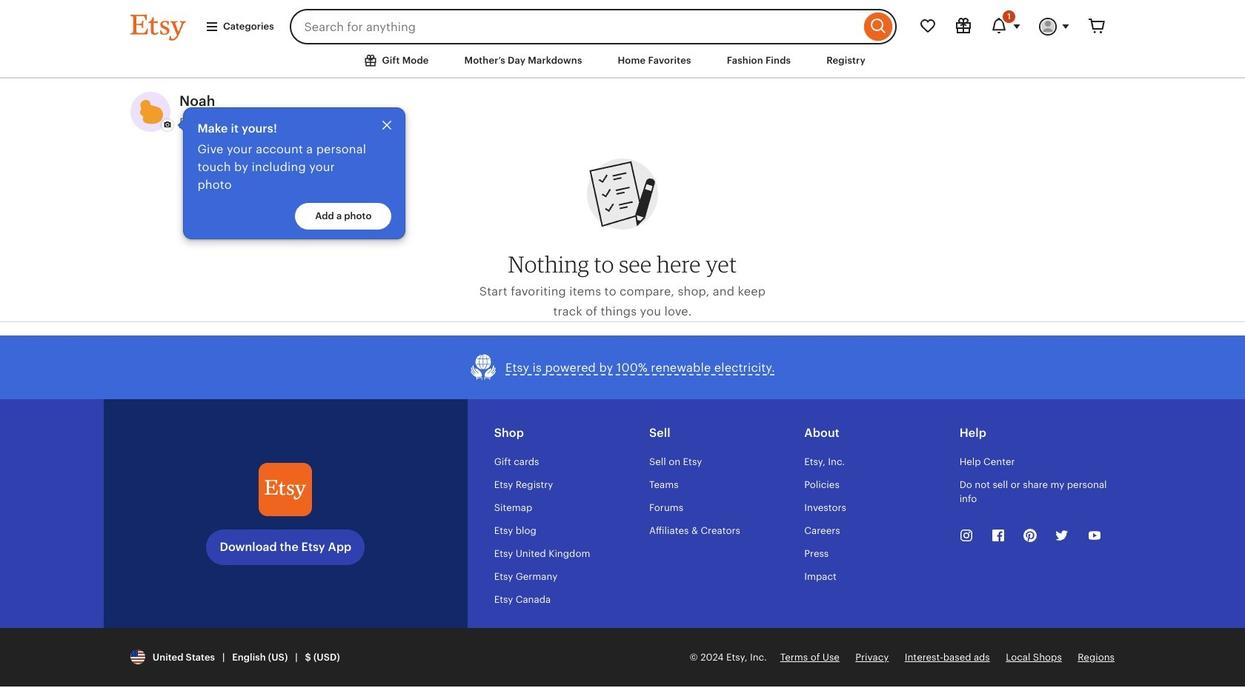 Task type: locate. For each thing, give the bounding box(es) containing it.
banner
[[104, 0, 1142, 44]]

Search for anything text field
[[290, 9, 861, 44]]

None search field
[[290, 9, 897, 44]]

tooltip
[[180, 107, 406, 239]]

menu bar
[[0, 0, 1246, 78], [104, 44, 1142, 78]]



Task type: vqa. For each thing, say whether or not it's contained in the screenshot.
'MENU BAR'
yes



